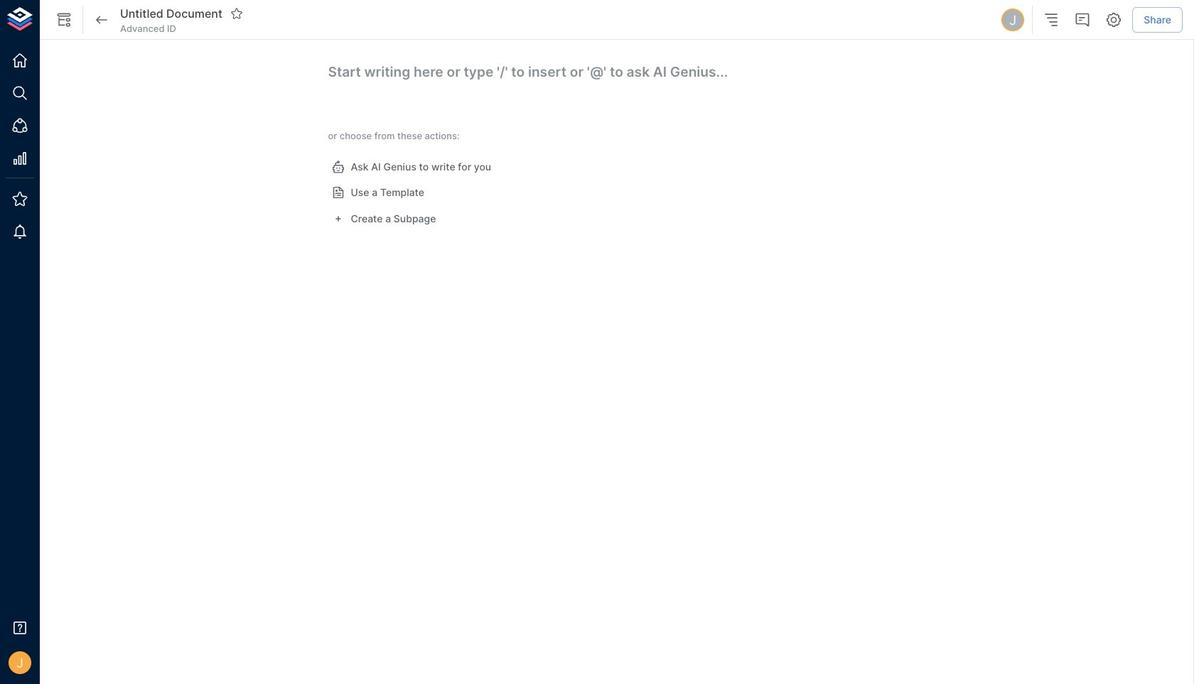 Task type: vqa. For each thing, say whether or not it's contained in the screenshot.
3rd help Image from the bottom of the page
no



Task type: describe. For each thing, give the bounding box(es) containing it.
show wiki image
[[55, 11, 73, 28]]

table of contents image
[[1043, 11, 1060, 28]]



Task type: locate. For each thing, give the bounding box(es) containing it.
go back image
[[93, 11, 110, 28]]

comments image
[[1074, 11, 1091, 28]]

favorite image
[[230, 7, 243, 20]]

settings image
[[1106, 11, 1123, 28]]



